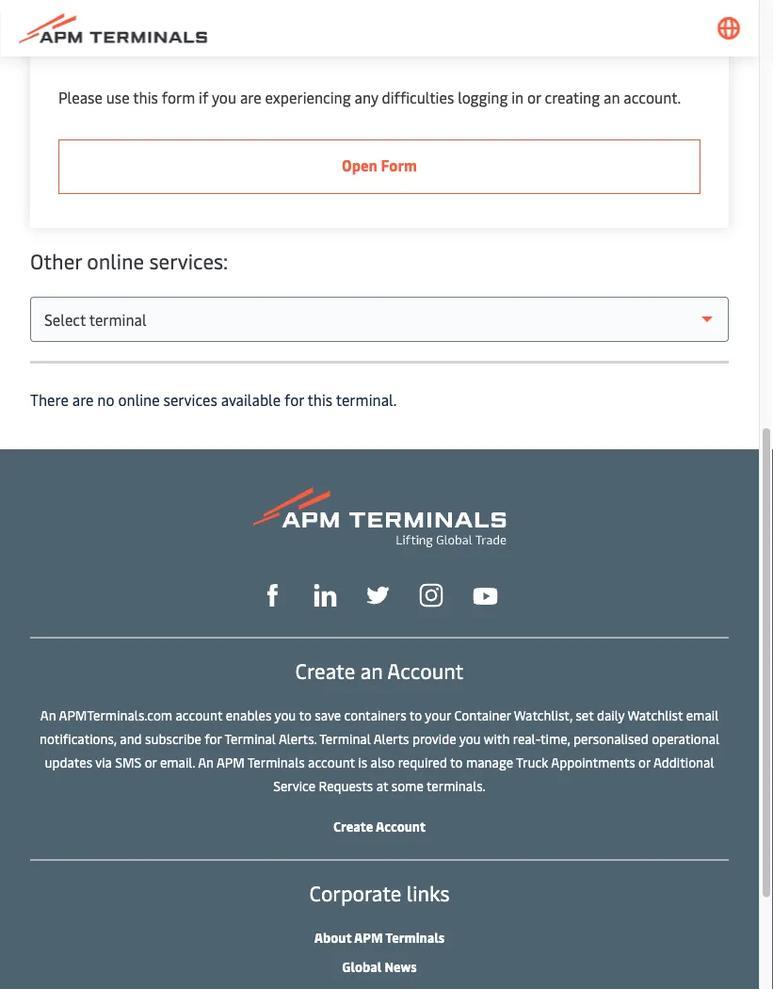 Task type: locate. For each thing, give the bounding box(es) containing it.
apmt footer logo image
[[253, 488, 507, 548]]

create account
[[334, 818, 426, 836]]

1 vertical spatial create
[[334, 818, 374, 836]]

for inside an apmterminals.com account enables you to save containers to your container watchlist, set daily watchlist email notifications, and subscribe for terminal alerts. terminal alerts provide you with real-time, personalised operational updates via sms or email. an apm terminals account is also required to manage truck appointments or additional service requests at some terminals.
[[205, 730, 222, 748]]

0 vertical spatial an
[[40, 707, 56, 725]]

1 vertical spatial an
[[361, 657, 383, 685]]

1 vertical spatial account
[[308, 754, 355, 772]]

1 horizontal spatial this
[[308, 390, 333, 411]]

creating
[[545, 88, 601, 108]]

0 horizontal spatial for
[[205, 730, 222, 748]]

0 vertical spatial online
[[87, 247, 144, 275]]

or right 'sms'
[[145, 754, 157, 772]]

1 horizontal spatial to
[[410, 707, 422, 725]]

terminal down save
[[320, 730, 371, 748]]

1 vertical spatial terminals
[[386, 929, 445, 947]]

0 horizontal spatial terminal
[[225, 730, 276, 748]]

terminal.
[[336, 390, 397, 411]]

to left save
[[299, 707, 312, 725]]

0 horizontal spatial terminals
[[248, 754, 305, 772]]

0 horizontal spatial you
[[212, 88, 237, 108]]

to
[[299, 707, 312, 725], [410, 707, 422, 725], [451, 754, 463, 772]]

this
[[133, 88, 158, 108], [308, 390, 333, 411]]

account down some
[[376, 818, 426, 836]]

there are no online services available for this terminal.
[[30, 390, 397, 411]]

you
[[212, 88, 237, 108], [275, 707, 296, 725], [460, 730, 481, 748]]

you right if
[[212, 88, 237, 108]]

this left terminal.
[[308, 390, 333, 411]]

you down container
[[460, 730, 481, 748]]

1 vertical spatial are
[[72, 390, 94, 411]]

account
[[388, 657, 464, 685], [376, 818, 426, 836]]

apm up "global"
[[355, 929, 383, 947]]

containers
[[345, 707, 407, 725]]

an
[[40, 707, 56, 725], [198, 754, 214, 772]]

save
[[315, 707, 341, 725]]

youtube image
[[474, 589, 498, 606]]

terminals up service
[[248, 754, 305, 772]]

any
[[355, 88, 379, 108]]

also
[[371, 754, 395, 772]]

apm inside an apmterminals.com account enables you to save containers to your container watchlist, set daily watchlist email notifications, and subscribe for terminal alerts. terminal alerts provide you with real-time, personalised operational updates via sms or email. an apm terminals account is also required to manage truck appointments or additional service requests at some terminals.
[[217, 754, 245, 772]]

required
[[398, 754, 448, 772]]

account up subscribe
[[176, 707, 223, 725]]

difficulties
[[382, 88, 455, 108]]

1 horizontal spatial apm
[[355, 929, 383, 947]]

1 vertical spatial online
[[118, 390, 160, 411]]

requests
[[319, 778, 374, 796]]

this right use
[[133, 88, 158, 108]]

apm
[[217, 754, 245, 772], [355, 929, 383, 947]]

2 horizontal spatial to
[[451, 754, 463, 772]]

0 horizontal spatial account
[[176, 707, 223, 725]]

online right no
[[118, 390, 160, 411]]

1 vertical spatial apm
[[355, 929, 383, 947]]

2 vertical spatial you
[[460, 730, 481, 748]]

instagram link
[[420, 582, 444, 608]]

account
[[176, 707, 223, 725], [308, 754, 355, 772]]

0 horizontal spatial an
[[40, 707, 56, 725]]

for right available
[[285, 390, 304, 411]]

create for create an account
[[296, 657, 356, 685]]

facebook image
[[262, 585, 284, 608]]

create an account
[[296, 657, 464, 685]]

0 vertical spatial are
[[240, 88, 262, 108]]

for right subscribe
[[205, 730, 222, 748]]

apm down enables
[[217, 754, 245, 772]]

an right creating
[[604, 88, 621, 108]]

0 horizontal spatial apm
[[217, 754, 245, 772]]

you up alerts.
[[275, 707, 296, 725]]

0 horizontal spatial are
[[72, 390, 94, 411]]

1 horizontal spatial are
[[240, 88, 262, 108]]

an up notifications,
[[40, 707, 56, 725]]

0 horizontal spatial to
[[299, 707, 312, 725]]

provide
[[413, 730, 457, 748]]

are right if
[[240, 88, 262, 108]]

create up save
[[296, 657, 356, 685]]

for
[[285, 390, 304, 411], [205, 730, 222, 748]]

daily
[[598, 707, 625, 725]]

1 vertical spatial this
[[308, 390, 333, 411]]

account up requests
[[308, 754, 355, 772]]

terminal
[[225, 730, 276, 748], [320, 730, 371, 748]]

links
[[407, 879, 450, 907]]

alerts
[[374, 730, 410, 748]]

0 horizontal spatial or
[[145, 754, 157, 772]]

terminal down enables
[[225, 730, 276, 748]]

updates
[[45, 754, 92, 772]]

1 vertical spatial for
[[205, 730, 222, 748]]

terminals
[[248, 754, 305, 772], [386, 929, 445, 947]]

1 horizontal spatial you
[[275, 707, 296, 725]]

alerts.
[[279, 730, 317, 748]]

notifications,
[[39, 730, 117, 748]]

or
[[528, 88, 542, 108], [145, 754, 157, 772], [639, 754, 651, 772]]

1 horizontal spatial terminal
[[320, 730, 371, 748]]

create
[[296, 657, 356, 685], [334, 818, 374, 836]]

in
[[512, 88, 524, 108]]

1 vertical spatial account
[[376, 818, 426, 836]]

0 vertical spatial apm
[[217, 754, 245, 772]]

online right other
[[87, 247, 144, 275]]

available
[[221, 390, 281, 411]]

or right in
[[528, 88, 542, 108]]

0 vertical spatial account
[[176, 707, 223, 725]]

create down requests
[[334, 818, 374, 836]]

0 vertical spatial you
[[212, 88, 237, 108]]

corporate links
[[310, 879, 450, 907]]

is
[[359, 754, 368, 772]]

1 horizontal spatial an
[[198, 754, 214, 772]]

are
[[240, 88, 262, 108], [72, 390, 94, 411]]

create for create account
[[334, 818, 374, 836]]

time,
[[541, 730, 571, 748]]

2 horizontal spatial or
[[639, 754, 651, 772]]

are left no
[[72, 390, 94, 411]]

an
[[604, 88, 621, 108], [361, 657, 383, 685]]

global news link
[[342, 959, 417, 977]]

1 horizontal spatial for
[[285, 390, 304, 411]]

linkedin__x28_alt_x29__3_ link
[[314, 582, 337, 608]]

contact/feedback
[[58, 31, 229, 58]]

terminals up news
[[386, 929, 445, 947]]

an up the containers
[[361, 657, 383, 685]]

other online services:
[[30, 247, 228, 275]]

1 vertical spatial you
[[275, 707, 296, 725]]

appointments
[[552, 754, 636, 772]]

your
[[425, 707, 452, 725]]

to left your
[[410, 707, 422, 725]]

account up your
[[388, 657, 464, 685]]

operational
[[653, 730, 720, 748]]

0 vertical spatial create
[[296, 657, 356, 685]]

0 vertical spatial terminals
[[248, 754, 305, 772]]

online
[[87, 247, 144, 275], [118, 390, 160, 411]]

or left additional
[[639, 754, 651, 772]]

about apm terminals link
[[315, 929, 445, 947]]

to up the terminals.
[[451, 754, 463, 772]]

1 horizontal spatial an
[[604, 88, 621, 108]]

some
[[392, 778, 424, 796]]

0 vertical spatial this
[[133, 88, 158, 108]]

an right email.
[[198, 754, 214, 772]]

an apmterminals.com account enables you to save containers to your container watchlist, set daily watchlist email notifications, and subscribe for terminal alerts. terminal alerts provide you with real-time, personalised operational updates via sms or email. an apm terminals account is also required to manage truck appointments or additional service requests at some terminals.
[[39, 707, 720, 796]]

shape link
[[262, 582, 284, 608]]

1 horizontal spatial account
[[308, 754, 355, 772]]

news
[[385, 959, 417, 977]]

terminals inside an apmterminals.com account enables you to save containers to your container watchlist, set daily watchlist email notifications, and subscribe for terminal alerts. terminal alerts provide you with real-time, personalised operational updates via sms or email. an apm terminals account is also required to manage truck appointments or additional service requests at some terminals.
[[248, 754, 305, 772]]

email.
[[160, 754, 195, 772]]



Task type: vqa. For each thing, say whether or not it's contained in the screenshot.
1st ARRIVE from the left
no



Task type: describe. For each thing, give the bounding box(es) containing it.
form
[[162, 88, 195, 108]]

2 terminal from the left
[[320, 730, 371, 748]]

you tube link
[[474, 583, 498, 607]]

with
[[484, 730, 510, 748]]

there
[[30, 390, 69, 411]]

about apm terminals
[[315, 929, 445, 947]]

via
[[95, 754, 112, 772]]

please
[[58, 88, 103, 108]]

0 horizontal spatial an
[[361, 657, 383, 685]]

linkedin image
[[314, 585, 337, 608]]

open form link
[[58, 140, 701, 195]]

about
[[315, 929, 352, 947]]

real-
[[514, 730, 541, 748]]

0 vertical spatial account
[[388, 657, 464, 685]]

1 horizontal spatial terminals
[[386, 929, 445, 947]]

2 horizontal spatial you
[[460, 730, 481, 748]]

no
[[97, 390, 115, 411]]

manage
[[467, 754, 514, 772]]

use
[[106, 88, 130, 108]]

global
[[342, 959, 382, 977]]

watchlist,
[[515, 707, 573, 725]]

personalised
[[574, 730, 649, 748]]

email
[[687, 707, 719, 725]]

other
[[30, 247, 82, 275]]

subscribe
[[145, 730, 202, 748]]

at
[[377, 778, 389, 796]]

sms
[[115, 754, 142, 772]]

set
[[576, 707, 594, 725]]

truck
[[517, 754, 549, 772]]

services
[[164, 390, 218, 411]]

and
[[120, 730, 142, 748]]

services:
[[149, 247, 228, 275]]

0 vertical spatial for
[[285, 390, 304, 411]]

instagram image
[[420, 584, 444, 608]]

1 vertical spatial an
[[198, 754, 214, 772]]

0 vertical spatial an
[[604, 88, 621, 108]]

enables
[[226, 707, 272, 725]]

form
[[381, 156, 418, 176]]

terminals.
[[427, 778, 486, 796]]

watchlist
[[628, 707, 684, 725]]

0 horizontal spatial this
[[133, 88, 158, 108]]

service
[[274, 778, 316, 796]]

create account link
[[334, 818, 426, 836]]

if
[[199, 88, 209, 108]]

account.
[[624, 88, 682, 108]]

1 terminal from the left
[[225, 730, 276, 748]]

twitter image
[[367, 585, 390, 608]]

container
[[455, 707, 512, 725]]

open
[[342, 156, 378, 176]]

logging
[[458, 88, 508, 108]]

please use this form if you are experiencing any difficulties logging in or creating an account.
[[58, 88, 682, 108]]

open form
[[342, 156, 418, 176]]

1 horizontal spatial or
[[528, 88, 542, 108]]

experiencing
[[265, 88, 351, 108]]

corporate
[[310, 879, 402, 907]]

global news
[[342, 959, 417, 977]]

additional
[[654, 754, 715, 772]]

apmterminals.com
[[59, 707, 173, 725]]

fill 44 link
[[367, 582, 390, 608]]



